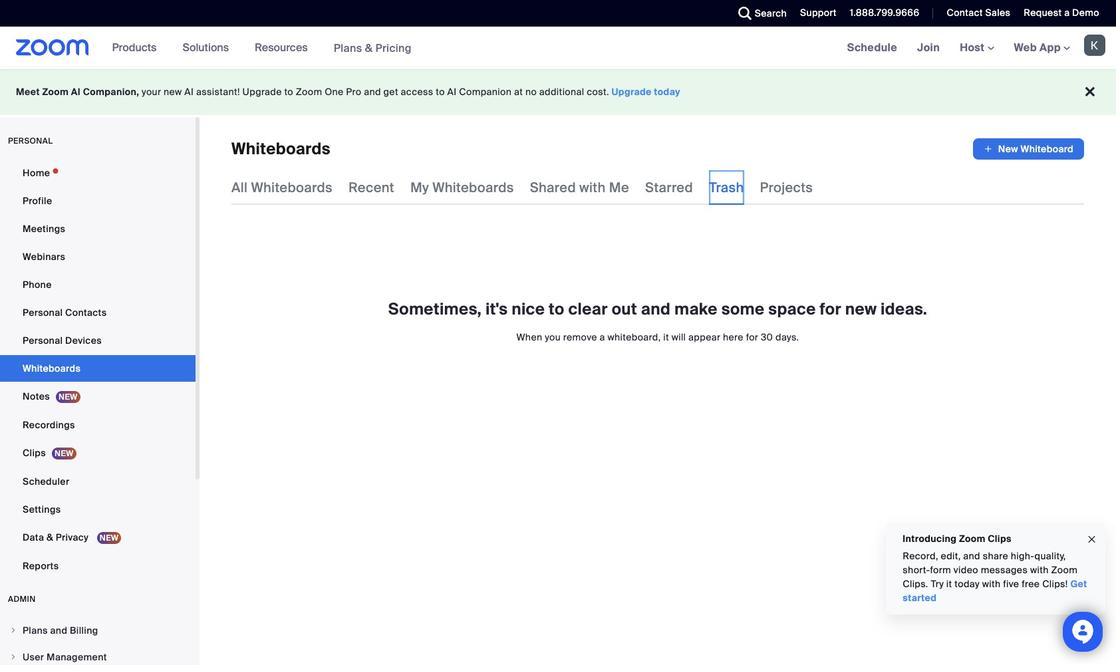 Task type: locate. For each thing, give the bounding box(es) containing it.
it right try
[[946, 578, 952, 590]]

request
[[1024, 7, 1062, 19]]

plans right right image
[[23, 625, 48, 637]]

ai left companion at the top
[[447, 86, 457, 98]]

1 vertical spatial with
[[1030, 564, 1049, 576]]

plans inside product information navigation
[[334, 41, 362, 55]]

ai
[[71, 86, 81, 98], [184, 86, 194, 98], [447, 86, 457, 98]]

plans inside menu item
[[23, 625, 48, 637]]

1 vertical spatial new
[[845, 299, 877, 319]]

1 horizontal spatial for
[[820, 299, 842, 319]]

zoom up clips! on the right of the page
[[1051, 564, 1078, 576]]

introducing zoom clips
[[903, 533, 1012, 545]]

2 upgrade from the left
[[612, 86, 652, 98]]

0 vertical spatial clips
[[23, 447, 46, 459]]

notes link
[[0, 383, 196, 410]]

2 horizontal spatial with
[[1030, 564, 1049, 576]]

with down messages
[[982, 578, 1001, 590]]

get
[[384, 86, 398, 98]]

clips inside personal menu menu
[[23, 447, 46, 459]]

0 vertical spatial new
[[164, 86, 182, 98]]

today
[[654, 86, 681, 98], [955, 578, 980, 590]]

with up free
[[1030, 564, 1049, 576]]

for left '30'
[[746, 331, 759, 343]]

meetings
[[23, 223, 65, 235]]

request a demo link
[[1014, 0, 1116, 27], [1024, 7, 1100, 19]]

days.
[[776, 331, 799, 343]]

demo
[[1073, 7, 1100, 19]]

admin menu menu
[[0, 618, 196, 665]]

0 horizontal spatial a
[[600, 331, 605, 343]]

2 personal from the top
[[23, 335, 63, 347]]

personal devices
[[23, 335, 102, 347]]

today inside meet zoom ai companion, footer
[[654, 86, 681, 98]]

& right data
[[46, 532, 53, 544]]

& inside product information navigation
[[365, 41, 373, 55]]

reports link
[[0, 553, 196, 579]]

zoom right meet
[[42, 86, 69, 98]]

& inside "link"
[[46, 532, 53, 544]]

sometimes, it's nice to clear out and make some space for new ideas.
[[388, 299, 928, 319]]

upgrade down product information navigation
[[243, 86, 282, 98]]

schedule link
[[837, 27, 908, 69]]

your
[[142, 86, 161, 98]]

and up video
[[963, 550, 980, 562]]

personal devices link
[[0, 327, 196, 354]]

for right space
[[820, 299, 842, 319]]

plans up meet zoom ai companion, your new ai assistant! upgrade to zoom one pro and get access to ai companion at no additional cost. upgrade today
[[334, 41, 362, 55]]

2 horizontal spatial ai
[[447, 86, 457, 98]]

clips up "share" on the right
[[988, 533, 1012, 545]]

whiteboard,
[[608, 331, 661, 343]]

1 vertical spatial for
[[746, 331, 759, 343]]

plans and billing
[[23, 625, 98, 637]]

meetings navigation
[[837, 27, 1116, 70]]

personal for personal contacts
[[23, 307, 63, 319]]

and left get
[[364, 86, 381, 98]]

personal down the personal contacts
[[23, 335, 63, 347]]

upgrade right cost.
[[612, 86, 652, 98]]

0 horizontal spatial clips
[[23, 447, 46, 459]]

0 vertical spatial for
[[820, 299, 842, 319]]

1 ai from the left
[[71, 86, 81, 98]]

add image
[[984, 142, 993, 156]]

user management
[[23, 651, 107, 663]]

new whiteboard
[[999, 143, 1074, 155]]

reports
[[23, 560, 59, 572]]

1 horizontal spatial &
[[365, 41, 373, 55]]

1 vertical spatial plans
[[23, 625, 48, 637]]

1 vertical spatial &
[[46, 532, 53, 544]]

get started link
[[903, 578, 1087, 604]]

user management menu item
[[0, 645, 196, 665]]

new left ideas.
[[845, 299, 877, 319]]

profile
[[23, 195, 52, 207]]

messages
[[981, 564, 1028, 576]]

1 vertical spatial today
[[955, 578, 980, 590]]

with left me
[[580, 179, 606, 196]]

0 horizontal spatial &
[[46, 532, 53, 544]]

it inside record, edit, and share high-quality, short-form video messages with zoom clips. try it today with five free clips!
[[946, 578, 952, 590]]

to
[[284, 86, 293, 98], [436, 86, 445, 98], [549, 299, 565, 319]]

0 horizontal spatial with
[[580, 179, 606, 196]]

resources
[[255, 41, 308, 55]]

billing
[[70, 625, 98, 637]]

1 vertical spatial personal
[[23, 335, 63, 347]]

you
[[545, 331, 561, 343]]

1.888.799.9666 button
[[840, 0, 923, 27], [850, 7, 920, 19]]

banner containing products
[[0, 27, 1116, 70]]

ai left companion,
[[71, 86, 81, 98]]

0 vertical spatial a
[[1065, 7, 1070, 19]]

personal
[[8, 136, 53, 146]]

get
[[1071, 578, 1087, 590]]

2 vertical spatial with
[[982, 578, 1001, 590]]

scheduler
[[23, 476, 69, 488]]

projects
[[760, 179, 813, 196]]

new right your
[[164, 86, 182, 98]]

nice
[[512, 299, 545, 319]]

web app
[[1014, 41, 1061, 55]]

companion
[[459, 86, 512, 98]]

and left billing
[[50, 625, 67, 637]]

3 ai from the left
[[447, 86, 457, 98]]

0 horizontal spatial new
[[164, 86, 182, 98]]

and inside menu item
[[50, 625, 67, 637]]

a right remove
[[600, 331, 605, 343]]

1 horizontal spatial ai
[[184, 86, 194, 98]]

0 horizontal spatial upgrade
[[243, 86, 282, 98]]

plans & pricing link
[[334, 41, 412, 55], [334, 41, 412, 55]]

zoom
[[42, 86, 69, 98], [296, 86, 322, 98], [959, 533, 986, 545], [1051, 564, 1078, 576]]

personal down the phone
[[23, 307, 63, 319]]

to right access
[[436, 86, 445, 98]]

appear
[[689, 331, 721, 343]]

join link
[[908, 27, 950, 69]]

0 horizontal spatial ai
[[71, 86, 81, 98]]

when you remove a whiteboard, it will appear here for 30 days.
[[517, 331, 799, 343]]

introducing
[[903, 533, 957, 545]]

1 horizontal spatial with
[[982, 578, 1001, 590]]

video
[[954, 564, 978, 576]]

banner
[[0, 27, 1116, 70]]

admin
[[8, 594, 36, 605]]

sometimes,
[[388, 299, 482, 319]]

whiteboards up all whiteboards
[[232, 138, 331, 159]]

personal
[[23, 307, 63, 319], [23, 335, 63, 347]]

to down resources 'dropdown button'
[[284, 86, 293, 98]]

1 horizontal spatial it
[[946, 578, 952, 590]]

it left will
[[663, 331, 669, 343]]

0 vertical spatial &
[[365, 41, 373, 55]]

ideas.
[[881, 299, 928, 319]]

1 personal from the top
[[23, 307, 63, 319]]

and up when you remove a whiteboard, it will appear here for 30 days.
[[641, 299, 671, 319]]

tabs of all whiteboard page tab list
[[232, 170, 813, 205]]

0 vertical spatial plans
[[334, 41, 362, 55]]

1 upgrade from the left
[[243, 86, 282, 98]]

new whiteboard button
[[973, 138, 1084, 160]]

0 horizontal spatial plans
[[23, 625, 48, 637]]

to right nice
[[549, 299, 565, 319]]

assistant!
[[196, 86, 240, 98]]

& left pricing at top
[[365, 41, 373, 55]]

whiteboards down personal devices
[[23, 363, 81, 375]]

clear
[[569, 299, 608, 319]]

1 horizontal spatial a
[[1065, 7, 1070, 19]]

host
[[960, 41, 988, 55]]

ai left assistant!
[[184, 86, 194, 98]]

a left demo
[[1065, 7, 1070, 19]]

1 vertical spatial it
[[946, 578, 952, 590]]

pricing
[[376, 41, 412, 55]]

app
[[1040, 41, 1061, 55]]

five
[[1003, 578, 1019, 590]]

upgrade
[[243, 86, 282, 98], [612, 86, 652, 98]]

clips up scheduler
[[23, 447, 46, 459]]

1 horizontal spatial plans
[[334, 41, 362, 55]]

& for pricing
[[365, 41, 373, 55]]

1 horizontal spatial today
[[955, 578, 980, 590]]

user
[[23, 651, 44, 663]]

0 vertical spatial personal
[[23, 307, 63, 319]]

whiteboard
[[1021, 143, 1074, 155]]

whiteboards right my
[[433, 179, 514, 196]]

zoom up edit,
[[959, 533, 986, 545]]

pro
[[346, 86, 362, 98]]

phone
[[23, 279, 52, 291]]

0 vertical spatial today
[[654, 86, 681, 98]]

data
[[23, 532, 44, 544]]

new
[[164, 86, 182, 98], [845, 299, 877, 319]]

it's
[[486, 299, 508, 319]]

1 horizontal spatial clips
[[988, 533, 1012, 545]]

0 vertical spatial with
[[580, 179, 606, 196]]

0 horizontal spatial it
[[663, 331, 669, 343]]

notes
[[23, 391, 50, 403]]

contact sales
[[947, 7, 1011, 19]]

0 horizontal spatial today
[[654, 86, 681, 98]]

profile link
[[0, 188, 196, 214]]

one
[[325, 86, 344, 98]]

it
[[663, 331, 669, 343], [946, 578, 952, 590]]

1 horizontal spatial upgrade
[[612, 86, 652, 98]]

support link
[[790, 0, 840, 27], [800, 7, 837, 19]]



Task type: vqa. For each thing, say whether or not it's contained in the screenshot.
tab
no



Task type: describe. For each thing, give the bounding box(es) containing it.
whiteboards inside personal menu menu
[[23, 363, 81, 375]]

search button
[[728, 0, 790, 27]]

recordings
[[23, 419, 75, 431]]

host button
[[960, 41, 994, 55]]

0 vertical spatial it
[[663, 331, 669, 343]]

and inside meet zoom ai companion, footer
[[364, 86, 381, 98]]

1 vertical spatial a
[[600, 331, 605, 343]]

webinars link
[[0, 244, 196, 270]]

whiteboards link
[[0, 355, 196, 382]]

personal menu menu
[[0, 160, 196, 581]]

remove
[[563, 331, 597, 343]]

plans and billing menu item
[[0, 618, 196, 643]]

high-
[[1011, 550, 1035, 562]]

shared with me
[[530, 179, 629, 196]]

out
[[612, 299, 637, 319]]

resources button
[[255, 27, 314, 69]]

settings link
[[0, 496, 196, 523]]

clips!
[[1042, 578, 1068, 590]]

phone link
[[0, 271, 196, 298]]

2 horizontal spatial to
[[549, 299, 565, 319]]

companion,
[[83, 86, 139, 98]]

webinars
[[23, 251, 65, 263]]

access
[[401, 86, 433, 98]]

trash
[[709, 179, 744, 196]]

whiteboards right all
[[251, 179, 333, 196]]

products
[[112, 41, 157, 55]]

solutions button
[[183, 27, 235, 69]]

recent
[[349, 179, 394, 196]]

zoom logo image
[[16, 39, 89, 56]]

make
[[675, 299, 718, 319]]

2 ai from the left
[[184, 86, 194, 98]]

new
[[999, 143, 1019, 155]]

support
[[800, 7, 837, 19]]

solutions
[[183, 41, 229, 55]]

meet zoom ai companion, footer
[[0, 69, 1116, 115]]

all
[[232, 179, 248, 196]]

1.888.799.9666
[[850, 7, 920, 19]]

all whiteboards
[[232, 179, 333, 196]]

share
[[983, 550, 1008, 562]]

clips.
[[903, 578, 928, 590]]

profile picture image
[[1084, 35, 1106, 56]]

meet
[[16, 86, 40, 98]]

additional
[[539, 86, 584, 98]]

plans for plans and billing
[[23, 625, 48, 637]]

here
[[723, 331, 744, 343]]

product information navigation
[[102, 27, 422, 70]]

clips link
[[0, 440, 196, 467]]

new whiteboard application
[[973, 138, 1084, 160]]

1 horizontal spatial new
[[845, 299, 877, 319]]

0 horizontal spatial for
[[746, 331, 759, 343]]

management
[[47, 651, 107, 663]]

quality,
[[1035, 550, 1066, 562]]

1 horizontal spatial to
[[436, 86, 445, 98]]

web
[[1014, 41, 1037, 55]]

data & privacy link
[[0, 524, 196, 552]]

space
[[769, 299, 816, 319]]

my
[[410, 179, 429, 196]]

& for privacy
[[46, 532, 53, 544]]

starred
[[645, 179, 693, 196]]

0 horizontal spatial to
[[284, 86, 293, 98]]

30
[[761, 331, 773, 343]]

home link
[[0, 160, 196, 186]]

no
[[526, 86, 537, 98]]

personal contacts
[[23, 307, 107, 319]]

with inside tabs of all whiteboard page tab list
[[580, 179, 606, 196]]

record,
[[903, 550, 938, 562]]

at
[[514, 86, 523, 98]]

scheduler link
[[0, 468, 196, 495]]

when
[[517, 331, 543, 343]]

edit,
[[941, 550, 961, 562]]

and inside record, edit, and share high-quality, short-form video messages with zoom clips. try it today with five free clips!
[[963, 550, 980, 562]]

some
[[722, 299, 765, 319]]

will
[[672, 331, 686, 343]]

schedule
[[847, 41, 898, 55]]

close image
[[1086, 532, 1097, 547]]

zoom left 'one'
[[296, 86, 322, 98]]

plans for plans & pricing
[[334, 41, 362, 55]]

request a demo
[[1024, 7, 1100, 19]]

search
[[755, 7, 787, 19]]

meetings link
[[0, 216, 196, 242]]

zoom inside record, edit, and share high-quality, short-form video messages with zoom clips. try it today with five free clips!
[[1051, 564, 1078, 576]]

privacy
[[56, 532, 89, 544]]

record, edit, and share high-quality, short-form video messages with zoom clips. try it today with five free clips!
[[903, 550, 1078, 590]]

personal for personal devices
[[23, 335, 63, 347]]

join
[[917, 41, 940, 55]]

1 vertical spatial clips
[[988, 533, 1012, 545]]

upgrade today link
[[612, 86, 681, 98]]

new inside meet zoom ai companion, footer
[[164, 86, 182, 98]]

get started
[[903, 578, 1087, 604]]

today inside record, edit, and share high-quality, short-form video messages with zoom clips. try it today with five free clips!
[[955, 578, 980, 590]]

right image
[[9, 627, 17, 635]]

short-
[[903, 564, 930, 576]]

recordings link
[[0, 412, 196, 438]]

contacts
[[65, 307, 107, 319]]

right image
[[9, 653, 17, 661]]

products button
[[112, 27, 163, 69]]

home
[[23, 167, 50, 179]]

my whiteboards
[[410, 179, 514, 196]]

form
[[930, 564, 951, 576]]

cost.
[[587, 86, 609, 98]]



